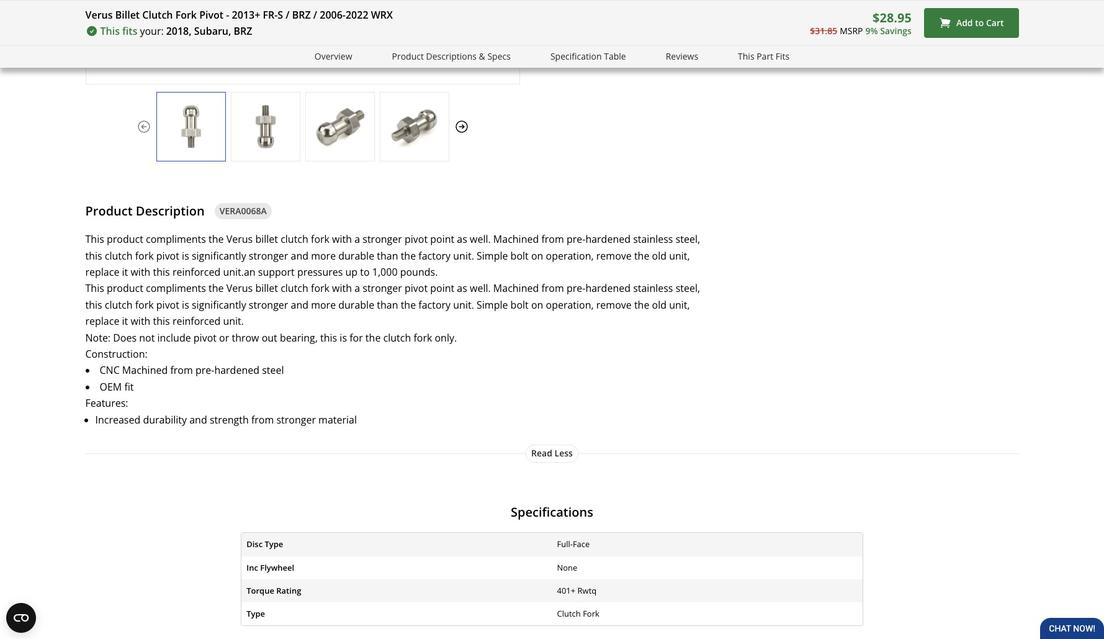 Task type: describe. For each thing, give the bounding box(es) containing it.
fork up pressures
[[311, 232, 330, 246]]

full
[[826, 17, 841, 31]]

vera0068a
[[220, 205, 267, 216]]

1 operation, from the top
[[546, 249, 594, 262]]

stronger up the out
[[249, 298, 288, 312]]

2018,
[[166, 24, 192, 38]]

disc
[[247, 539, 263, 550]]

increased
[[95, 413, 141, 426]]

new
[[742, 17, 762, 31]]

0 vertical spatial brz
[[292, 8, 311, 22]]

2013+
[[232, 8, 260, 22]]

1 on from the top
[[532, 249, 544, 262]]

2 replace from the top
[[85, 314, 119, 328]]

is down description
[[182, 249, 189, 262]]

go to right image image
[[454, 119, 469, 134]]

cnc
[[100, 364, 120, 377]]

carries
[[784, 17, 816, 31]]

pivot left or
[[194, 331, 217, 344]]

throw
[[232, 331, 259, 344]]

fork down pressures
[[311, 282, 330, 295]]

less
[[555, 447, 573, 459]]

2 old from the top
[[652, 298, 667, 312]]

$28.95
[[873, 9, 912, 26]]

2 as from the top
[[457, 282, 468, 295]]

2 unit, from the top
[[670, 298, 690, 312]]

1 vertical spatial verus
[[226, 232, 253, 246]]

up
[[346, 265, 358, 279]]

cart
[[987, 17, 1004, 29]]

2 vertical spatial pre-
[[196, 364, 214, 377]]

oem
[[100, 380, 122, 394]]

only.
[[435, 331, 457, 344]]

s
[[278, 8, 283, 22]]

clutch fork
[[557, 608, 600, 619]]

clutch down support
[[281, 282, 309, 295]]

pivot up include on the left of the page
[[156, 298, 179, 312]]

rwtq
[[578, 585, 597, 596]]

pounds.
[[400, 265, 438, 279]]

this part is new and carries a full manufacturer warranty. see manufacturer's website for additional details.
[[557, 17, 973, 47]]

pressures
[[297, 265, 343, 279]]

full-
[[557, 539, 573, 550]]

stronger up support
[[249, 249, 288, 262]]

descriptions
[[426, 50, 477, 62]]

2 compliments from the top
[[146, 282, 206, 295]]

with down product description
[[131, 265, 151, 279]]

fits
[[122, 24, 138, 38]]

2 well. from the top
[[470, 282, 491, 295]]

and up the bearing,
[[291, 298, 309, 312]]

see
[[956, 17, 973, 31]]

add to cart button
[[925, 8, 1019, 38]]

2 bolt from the top
[[511, 298, 529, 312]]

1 vertical spatial brz
[[234, 24, 252, 38]]

add
[[957, 17, 973, 29]]

this product compliments the verus billet clutch fork with a stronger pivot point as well.  machined from pre-hardened stainless steel, this clutch fork pivot is significantly stronger and more durable than the factory unit.  simple bolt on operation, remove the old unit, replace it with this reinforced unit.an support pressures up to 1,000 pounds. this product compliments the verus billet clutch fork with a stronger pivot point as well.  machined from pre-hardened stainless steel, this clutch fork pivot is significantly stronger and more durable than the factory unit.  simple bolt on operation, remove the old unit, replace it with this reinforced unit. note: does not include pivot or throw out bearing, this is for the clutch fork only. construction: cnc machined from pre-hardened steel oem fit features: increased durability and strength from stronger material
[[85, 232, 701, 426]]

does
[[113, 331, 137, 344]]

this part fits
[[738, 50, 790, 62]]

pivot
[[199, 8, 224, 22]]

2 significantly from the top
[[192, 298, 246, 312]]

pivot down pounds.
[[405, 282, 428, 295]]

disc type
[[247, 539, 283, 550]]

clutch down product description
[[105, 249, 133, 262]]

401+ rwtq
[[557, 585, 597, 596]]

is up include on the left of the page
[[182, 298, 189, 312]]

for inside this part is new and carries a full manufacturer warranty. see manufacturer's website for additional details.
[[669, 33, 682, 47]]

features:
[[85, 396, 128, 410]]

product descriptions & specs
[[392, 50, 511, 62]]

1 replace from the top
[[85, 265, 119, 279]]

2 point from the top
[[430, 282, 455, 295]]

read
[[532, 447, 553, 459]]

durability
[[143, 413, 187, 426]]

1 remove from the top
[[597, 249, 632, 262]]

401+
[[557, 585, 576, 596]]

flywheel
[[260, 562, 294, 573]]

0 vertical spatial machined
[[494, 232, 539, 246]]

fork left only.
[[414, 331, 432, 344]]

specification
[[551, 50, 602, 62]]

1,000
[[372, 265, 398, 279]]

1 factory from the top
[[419, 249, 451, 262]]

2 / from the left
[[313, 8, 317, 22]]

or
[[219, 331, 229, 344]]

2 more from the top
[[311, 298, 336, 312]]

2006-
[[320, 8, 346, 22]]

manufacturer
[[843, 17, 907, 31]]

is right the bearing,
[[340, 331, 347, 344]]

this for fits
[[100, 24, 120, 38]]

and up pressures
[[291, 249, 309, 262]]

and left strength at left
[[190, 413, 207, 426]]

clutch up support
[[281, 232, 309, 246]]

$31.85
[[811, 25, 838, 36]]

with down up
[[332, 282, 352, 295]]

2 vertical spatial verus
[[226, 282, 253, 295]]

include
[[157, 331, 191, 344]]

clutch up does
[[105, 298, 133, 312]]

specifications
[[511, 504, 594, 520]]

specification table link
[[551, 50, 626, 64]]

$28.95 $31.85 msrp 9% savings
[[811, 9, 912, 36]]

1 horizontal spatial fork
[[583, 608, 600, 619]]

stronger down the "1,000"
[[363, 282, 402, 295]]

1 than from the top
[[377, 249, 398, 262]]

1 as from the top
[[457, 232, 468, 246]]

face
[[573, 539, 590, 550]]

-
[[226, 8, 229, 22]]

table
[[604, 50, 626, 62]]

part
[[757, 50, 774, 62]]

1 vera0068a verus billet clutch fork pivot - 2015-2018 wrx / 2013+ fr-s / brz / 86, image from the left
[[157, 105, 225, 148]]

1 it from the top
[[122, 265, 128, 279]]

torque rating
[[247, 585, 301, 596]]

is inside this part is new and carries a full manufacturer warranty. see manufacturer's website for additional details.
[[732, 17, 740, 31]]

material
[[319, 413, 357, 426]]

unit.an
[[223, 265, 256, 279]]

specs
[[488, 50, 511, 62]]

1 old from the top
[[652, 249, 667, 262]]

fr-
[[263, 8, 278, 22]]

1 steel, from the top
[[676, 232, 701, 246]]

with up up
[[332, 232, 352, 246]]

2 stainless from the top
[[633, 282, 673, 295]]

full-face
[[557, 539, 590, 550]]

fits
[[776, 50, 790, 62]]

support
[[258, 265, 295, 279]]



Task type: locate. For each thing, give the bounding box(es) containing it.
unit.
[[453, 249, 474, 262], [453, 298, 474, 312], [223, 314, 244, 328]]

inc flywheel
[[247, 562, 294, 573]]

9%
[[866, 25, 878, 36]]

1 vertical spatial remove
[[597, 298, 632, 312]]

0 vertical spatial as
[[457, 232, 468, 246]]

this fits your: 2018, subaru, brz
[[100, 24, 252, 38]]

1 point from the top
[[430, 232, 455, 246]]

brz
[[292, 8, 311, 22], [234, 24, 252, 38]]

stainless
[[633, 232, 673, 246], [633, 282, 673, 295]]

0 vertical spatial operation,
[[546, 249, 594, 262]]

specification table
[[551, 50, 626, 62]]

/ left 2006-
[[313, 8, 317, 22]]

0 vertical spatial on
[[532, 249, 544, 262]]

0 vertical spatial type
[[265, 539, 283, 550]]

1 stainless from the top
[[633, 232, 673, 246]]

0 horizontal spatial fork
[[176, 8, 197, 22]]

product down product description
[[107, 232, 143, 246]]

more down pressures
[[311, 298, 336, 312]]

1 product from the top
[[107, 232, 143, 246]]

not
[[139, 331, 155, 344]]

a left full
[[818, 17, 824, 31]]

billet down support
[[255, 282, 278, 295]]

2 on from the top
[[532, 298, 544, 312]]

1 vertical spatial fork
[[583, 608, 600, 619]]

0 horizontal spatial clutch
[[142, 8, 173, 22]]

strength
[[210, 413, 249, 426]]

0 horizontal spatial /
[[286, 8, 290, 22]]

product up does
[[107, 282, 143, 295]]

billet up support
[[255, 232, 278, 246]]

3 vera0068a verus billet clutch fork pivot - 2015-2018 wrx / 2013+ fr-s / brz / 86, image from the left
[[306, 105, 374, 148]]

2 durable from the top
[[339, 298, 375, 312]]

your:
[[140, 24, 164, 38]]

this for part
[[689, 17, 708, 31]]

1 bolt from the top
[[511, 249, 529, 262]]

fit
[[124, 380, 134, 394]]

2 vertical spatial machined
[[122, 364, 168, 377]]

for
[[669, 33, 682, 47], [350, 331, 363, 344]]

1 vertical spatial compliments
[[146, 282, 206, 295]]

subaru,
[[194, 24, 231, 38]]

on
[[532, 249, 544, 262], [532, 298, 544, 312]]

clutch
[[281, 232, 309, 246], [105, 249, 133, 262], [281, 282, 309, 295], [105, 298, 133, 312], [383, 331, 411, 344]]

1 vertical spatial machined
[[494, 282, 539, 295]]

a up up
[[355, 232, 360, 246]]

rating
[[277, 585, 301, 596]]

0 horizontal spatial for
[[350, 331, 363, 344]]

0 vertical spatial old
[[652, 249, 667, 262]]

a down up
[[355, 282, 360, 295]]

with up not
[[131, 314, 151, 328]]

0 vertical spatial clutch
[[142, 8, 173, 22]]

manufacturer's
[[557, 33, 628, 47]]

2 vertical spatial unit.
[[223, 314, 244, 328]]

fork down product description
[[135, 249, 154, 262]]

2 simple from the top
[[477, 298, 508, 312]]

2022
[[346, 8, 369, 22]]

reviews link
[[666, 50, 699, 64]]

0 vertical spatial durable
[[339, 249, 375, 262]]

product inside product descriptions & specs link
[[392, 50, 424, 62]]

0 vertical spatial remove
[[597, 249, 632, 262]]

machined
[[494, 232, 539, 246], [494, 282, 539, 295], [122, 364, 168, 377]]

this down product description
[[85, 232, 104, 246]]

1 vertical spatial to
[[360, 265, 370, 279]]

point down pounds.
[[430, 282, 455, 295]]

operation,
[[546, 249, 594, 262], [546, 298, 594, 312]]

0 vertical spatial compliments
[[146, 232, 206, 246]]

billet
[[115, 8, 140, 22]]

0 vertical spatial for
[[669, 33, 682, 47]]

0 vertical spatial product
[[107, 232, 143, 246]]

than down the "1,000"
[[377, 298, 398, 312]]

clutch
[[142, 8, 173, 22], [557, 608, 581, 619]]

0 vertical spatial than
[[377, 249, 398, 262]]

well.
[[470, 232, 491, 246], [470, 282, 491, 295]]

this up the note:
[[85, 282, 104, 295]]

durable down up
[[339, 298, 375, 312]]

significantly up unit.an
[[192, 249, 246, 262]]

1 horizontal spatial for
[[669, 33, 682, 47]]

for right the bearing,
[[350, 331, 363, 344]]

msrp
[[840, 25, 863, 36]]

this
[[689, 17, 708, 31], [100, 24, 120, 38], [738, 50, 755, 62], [85, 232, 104, 246], [85, 282, 104, 295]]

none
[[557, 562, 578, 573]]

out
[[262, 331, 277, 344]]

pivot up pounds.
[[405, 232, 428, 246]]

/ right "s"
[[286, 8, 290, 22]]

1 horizontal spatial clutch
[[557, 608, 581, 619]]

0 vertical spatial it
[[122, 265, 128, 279]]

fork up not
[[135, 298, 154, 312]]

compliments down description
[[146, 232, 206, 246]]

to right add at the top right of the page
[[976, 17, 984, 29]]

1 vertical spatial unit.
[[453, 298, 474, 312]]

pre-
[[567, 232, 586, 246], [567, 282, 586, 295], [196, 364, 214, 377]]

0 vertical spatial significantly
[[192, 249, 246, 262]]

0 vertical spatial replace
[[85, 265, 119, 279]]

bearing,
[[280, 331, 318, 344]]

steel
[[262, 364, 284, 377]]

and inside this part is new and carries a full manufacturer warranty. see manufacturer's website for additional details.
[[764, 17, 782, 31]]

details.
[[734, 33, 767, 47]]

additional
[[685, 33, 731, 47]]

type down torque
[[247, 608, 265, 619]]

1 simple from the top
[[477, 249, 508, 262]]

product
[[392, 50, 424, 62], [85, 202, 133, 219]]

open widget image
[[6, 603, 36, 633]]

1 reinforced from the top
[[173, 265, 221, 279]]

a inside this part is new and carries a full manufacturer warranty. see manufacturer's website for additional details.
[[818, 17, 824, 31]]

1 significantly from the top
[[192, 249, 246, 262]]

read less
[[532, 447, 573, 459]]

this part fits link
[[738, 50, 790, 64]]

pivot down description
[[156, 249, 179, 262]]

0 vertical spatial factory
[[419, 249, 451, 262]]

0 vertical spatial a
[[818, 17, 824, 31]]

point up pounds.
[[430, 232, 455, 246]]

durable
[[339, 249, 375, 262], [339, 298, 375, 312]]

than up the "1,000"
[[377, 249, 398, 262]]

the
[[209, 232, 224, 246], [401, 249, 416, 262], [635, 249, 650, 262], [209, 282, 224, 295], [401, 298, 416, 312], [635, 298, 650, 312], [366, 331, 381, 344]]

0 vertical spatial fork
[[176, 8, 197, 22]]

0 horizontal spatial to
[[360, 265, 370, 279]]

1 vertical spatial a
[[355, 232, 360, 246]]

1 vertical spatial simple
[[477, 298, 508, 312]]

old
[[652, 249, 667, 262], [652, 298, 667, 312]]

0 horizontal spatial brz
[[234, 24, 252, 38]]

1 billet from the top
[[255, 232, 278, 246]]

to inside "add to cart" button
[[976, 17, 984, 29]]

0 vertical spatial steel,
[[676, 232, 701, 246]]

warranty.
[[910, 17, 954, 31]]

product for product descriptions & specs
[[392, 50, 424, 62]]

type
[[265, 539, 283, 550], [247, 608, 265, 619]]

this down details.
[[738, 50, 755, 62]]

fork down rwtq at right
[[583, 608, 600, 619]]

verus left billet
[[85, 8, 113, 22]]

0 horizontal spatial product
[[85, 202, 133, 219]]

wrx
[[371, 8, 393, 22]]

1 horizontal spatial brz
[[292, 8, 311, 22]]

clutch down 401+
[[557, 608, 581, 619]]

0 vertical spatial unit.
[[453, 249, 474, 262]]

savings
[[881, 25, 912, 36]]

reviews
[[666, 50, 699, 62]]

1 vertical spatial old
[[652, 298, 667, 312]]

0 vertical spatial hardened
[[586, 232, 631, 246]]

1 vertical spatial operation,
[[546, 298, 594, 312]]

2 product from the top
[[107, 282, 143, 295]]

1 / from the left
[[286, 8, 290, 22]]

for inside this product compliments the verus billet clutch fork with a stronger pivot point as well.  machined from pre-hardened stainless steel, this clutch fork pivot is significantly stronger and more durable than the factory unit.  simple bolt on operation, remove the old unit, replace it with this reinforced unit.an support pressures up to 1,000 pounds. this product compliments the verus billet clutch fork with a stronger pivot point as well.  machined from pre-hardened stainless steel, this clutch fork pivot is significantly stronger and more durable than the factory unit.  simple bolt on operation, remove the old unit, replace it with this reinforced unit. note: does not include pivot or throw out bearing, this is for the clutch fork only. construction: cnc machined from pre-hardened steel oem fit features: increased durability and strength from stronger material
[[350, 331, 363, 344]]

this up 'additional'
[[689, 17, 708, 31]]

0 vertical spatial unit,
[[670, 249, 690, 262]]

1 vertical spatial well.
[[470, 282, 491, 295]]

compliments up include on the left of the page
[[146, 282, 206, 295]]

as
[[457, 232, 468, 246], [457, 282, 468, 295]]

1 vertical spatial stainless
[[633, 282, 673, 295]]

product left descriptions
[[392, 50, 424, 62]]

1 vertical spatial replace
[[85, 314, 119, 328]]

overview
[[315, 50, 352, 62]]

1 vertical spatial durable
[[339, 298, 375, 312]]

and
[[764, 17, 782, 31], [291, 249, 309, 262], [291, 298, 309, 312], [190, 413, 207, 426]]

0 vertical spatial reinforced
[[173, 265, 221, 279]]

0 vertical spatial verus
[[85, 8, 113, 22]]

a
[[818, 17, 824, 31], [355, 232, 360, 246], [355, 282, 360, 295]]

to inside this product compliments the verus billet clutch fork with a stronger pivot point as well.  machined from pre-hardened stainless steel, this clutch fork pivot is significantly stronger and more durable than the factory unit.  simple bolt on operation, remove the old unit, replace it with this reinforced unit.an support pressures up to 1,000 pounds. this product compliments the verus billet clutch fork with a stronger pivot point as well.  machined from pre-hardened stainless steel, this clutch fork pivot is significantly stronger and more durable than the factory unit.  simple bolt on operation, remove the old unit, replace it with this reinforced unit. note: does not include pivot or throw out bearing, this is for the clutch fork only. construction: cnc machined from pre-hardened steel oem fit features: increased durability and strength from stronger material
[[360, 265, 370, 279]]

factory up pounds.
[[419, 249, 451, 262]]

0 vertical spatial product
[[392, 50, 424, 62]]

inc
[[247, 562, 258, 573]]

1 vertical spatial clutch
[[557, 608, 581, 619]]

note:
[[85, 331, 111, 344]]

verus down 'vera0068a'
[[226, 232, 253, 246]]

stronger up the "1,000"
[[363, 232, 402, 246]]

brz right "s"
[[292, 8, 311, 22]]

factory up only.
[[419, 298, 451, 312]]

0 vertical spatial well.
[[470, 232, 491, 246]]

part
[[711, 17, 730, 31]]

2 vertical spatial hardened
[[214, 364, 260, 377]]

this for product
[[85, 232, 104, 246]]

1 vertical spatial product
[[85, 202, 133, 219]]

1 unit, from the top
[[670, 249, 690, 262]]

torque
[[247, 585, 274, 596]]

for up reviews
[[669, 33, 682, 47]]

1 vertical spatial than
[[377, 298, 398, 312]]

0 vertical spatial simple
[[477, 249, 508, 262]]

0 vertical spatial billet
[[255, 232, 278, 246]]

2 reinforced from the top
[[173, 314, 221, 328]]

product description
[[85, 202, 205, 219]]

2 operation, from the top
[[546, 298, 594, 312]]

is right "part"
[[732, 17, 740, 31]]

2 it from the top
[[122, 314, 128, 328]]

bolt
[[511, 249, 529, 262], [511, 298, 529, 312]]

2 than from the top
[[377, 298, 398, 312]]

significantly up or
[[192, 298, 246, 312]]

1 vertical spatial type
[[247, 608, 265, 619]]

clutch up your:
[[142, 8, 173, 22]]

durable up up
[[339, 249, 375, 262]]

2 factory from the top
[[419, 298, 451, 312]]

product descriptions & specs link
[[392, 50, 511, 64]]

this left 'fits'
[[100, 24, 120, 38]]

0 vertical spatial to
[[976, 17, 984, 29]]

add to cart
[[957, 17, 1004, 29]]

is
[[732, 17, 740, 31], [182, 249, 189, 262], [182, 298, 189, 312], [340, 331, 347, 344]]

1 vertical spatial pre-
[[567, 282, 586, 295]]

stronger
[[363, 232, 402, 246], [249, 249, 288, 262], [363, 282, 402, 295], [249, 298, 288, 312], [277, 413, 316, 426]]

1 vertical spatial it
[[122, 314, 128, 328]]

fork up 2018,
[[176, 8, 197, 22]]

1 vertical spatial point
[[430, 282, 455, 295]]

it
[[122, 265, 128, 279], [122, 314, 128, 328]]

fork
[[311, 232, 330, 246], [135, 249, 154, 262], [311, 282, 330, 295], [135, 298, 154, 312], [414, 331, 432, 344]]

1 horizontal spatial /
[[313, 8, 317, 22]]

product
[[107, 232, 143, 246], [107, 282, 143, 295]]

1 vertical spatial steel,
[[676, 282, 701, 295]]

1 more from the top
[[311, 249, 336, 262]]

0 vertical spatial stainless
[[633, 232, 673, 246]]

1 vertical spatial as
[[457, 282, 468, 295]]

2 vertical spatial a
[[355, 282, 360, 295]]

2 billet from the top
[[255, 282, 278, 295]]

brz down 2013+
[[234, 24, 252, 38]]

simple
[[477, 249, 508, 262], [477, 298, 508, 312]]

reinforced up include on the left of the page
[[173, 314, 221, 328]]

2 remove from the top
[[597, 298, 632, 312]]

stronger left material
[[277, 413, 316, 426]]

factory
[[419, 249, 451, 262], [419, 298, 451, 312]]

0 vertical spatial more
[[311, 249, 336, 262]]

to right up
[[360, 265, 370, 279]]

construction:
[[85, 347, 148, 361]]

1 vertical spatial factory
[[419, 298, 451, 312]]

1 well. from the top
[[470, 232, 491, 246]]

0 vertical spatial bolt
[[511, 249, 529, 262]]

1 vertical spatial on
[[532, 298, 544, 312]]

description
[[136, 202, 205, 219]]

product for product description
[[85, 202, 133, 219]]

/
[[286, 8, 290, 22], [313, 8, 317, 22]]

1 compliments from the top
[[146, 232, 206, 246]]

product left description
[[85, 202, 133, 219]]

0 vertical spatial point
[[430, 232, 455, 246]]

1 horizontal spatial product
[[392, 50, 424, 62]]

this inside this part is new and carries a full manufacturer warranty. see manufacturer's website for additional details.
[[689, 17, 708, 31]]

this for part
[[738, 50, 755, 62]]

1 durable from the top
[[339, 249, 375, 262]]

verus billet clutch fork pivot - 2013+ fr-s / brz / 2006-2022 wrx
[[85, 8, 393, 22]]

to
[[976, 17, 984, 29], [360, 265, 370, 279]]

1 vertical spatial billet
[[255, 282, 278, 295]]

1 vertical spatial hardened
[[586, 282, 631, 295]]

4 vera0068a verus billet clutch fork pivot - 2015-2018 wrx / 2013+ fr-s / brz / 86, image from the left
[[380, 105, 449, 148]]

1 vertical spatial significantly
[[192, 298, 246, 312]]

reinforced left unit.an
[[173, 265, 221, 279]]

1 vertical spatial product
[[107, 282, 143, 295]]

point
[[430, 232, 455, 246], [430, 282, 455, 295]]

1 vertical spatial bolt
[[511, 298, 529, 312]]

1 vertical spatial unit,
[[670, 298, 690, 312]]

and right 'new'
[[764, 17, 782, 31]]

vera0068a verus billet clutch fork pivot - 2015-2018 wrx / 2013+ fr-s / brz / 86, image
[[157, 105, 225, 148], [231, 105, 300, 148], [306, 105, 374, 148], [380, 105, 449, 148]]

1 horizontal spatial to
[[976, 17, 984, 29]]

overview link
[[315, 50, 352, 64]]

more up pressures
[[311, 249, 336, 262]]

1 vertical spatial reinforced
[[173, 314, 221, 328]]

remove
[[597, 249, 632, 262], [597, 298, 632, 312]]

0 vertical spatial pre-
[[567, 232, 586, 246]]

verus down unit.an
[[226, 282, 253, 295]]

2 vera0068a verus billet clutch fork pivot - 2015-2018 wrx / 2013+ fr-s / brz / 86, image from the left
[[231, 105, 300, 148]]

1 vertical spatial more
[[311, 298, 336, 312]]

clutch left only.
[[383, 331, 411, 344]]

type right disc
[[265, 539, 283, 550]]

2 steel, from the top
[[676, 282, 701, 295]]

1 vertical spatial for
[[350, 331, 363, 344]]



Task type: vqa. For each thing, say whether or not it's contained in the screenshot.
the bottommost group
no



